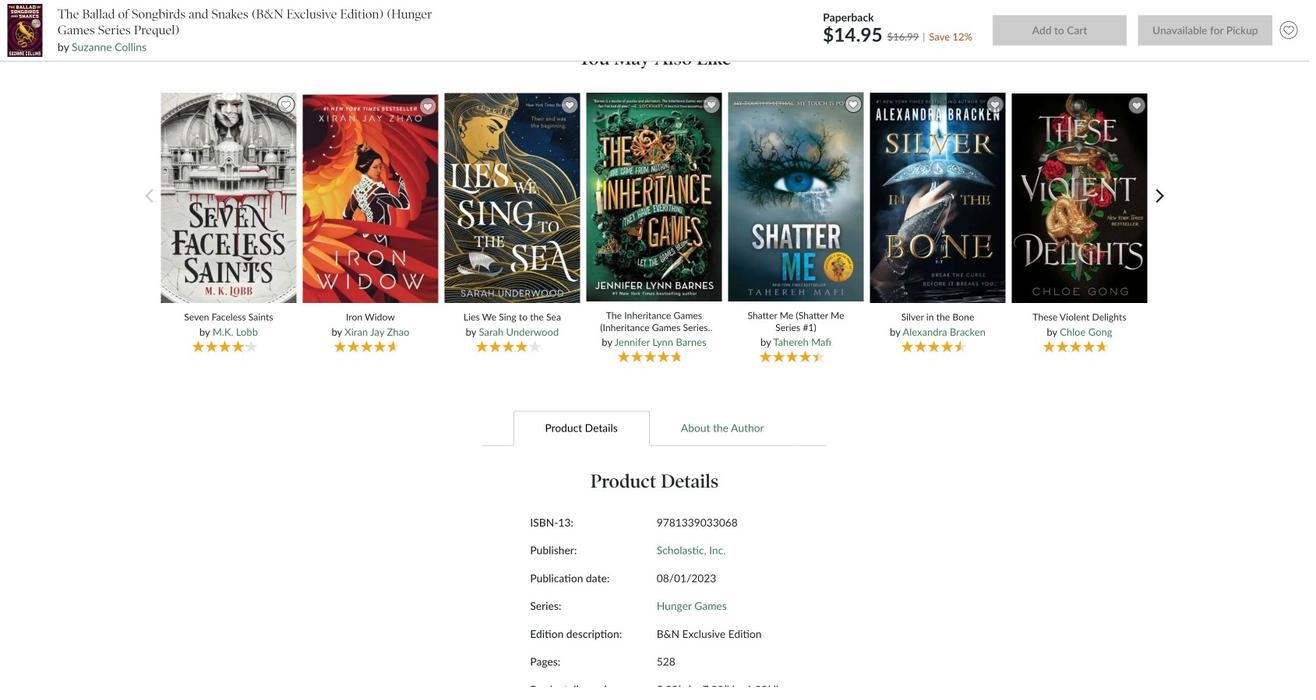 Task type: vqa. For each thing, say whether or not it's contained in the screenshot.
the bottom a
no



Task type: describe. For each thing, give the bounding box(es) containing it.
iron widow image
[[300, 94, 441, 304]]

shatter me (shatter me series #1) element
[[726, 92, 870, 365]]

seven faceless saints image
[[159, 92, 299, 304]]

iron widow element
[[300, 94, 445, 365]]



Task type: locate. For each thing, give the bounding box(es) containing it.
lies we sing to the sea element
[[442, 92, 586, 365]]

these violent delights element
[[1010, 93, 1154, 365]]

silver in the bone element
[[868, 92, 1012, 365]]

these violent delights image
[[1010, 93, 1150, 304]]

the ballad of songbirds and snakes (b&n exclusive edition) (hunger games series prequel) image
[[8, 4, 42, 57]]

lies we sing to the sea image
[[442, 92, 583, 304]]

the inheritance games (inheritance games series #1) image
[[584, 92, 725, 302]]

section
[[135, 42, 1175, 61]]

silver in the bone image
[[868, 92, 1008, 304]]

shatter me (shatter me series #1) image
[[726, 92, 866, 302]]

add to wishlist image
[[1277, 18, 1302, 43]]

tab panel
[[383, 446, 927, 688]]

tab list
[[130, 410, 1180, 446]]

seven faceless saints element
[[159, 92, 303, 365]]

the inheritance games (inheritance games series #1) element
[[584, 92, 728, 365]]

None submit
[[993, 15, 1127, 46], [1139, 15, 1273, 46], [993, 15, 1127, 46], [1139, 15, 1273, 46]]



